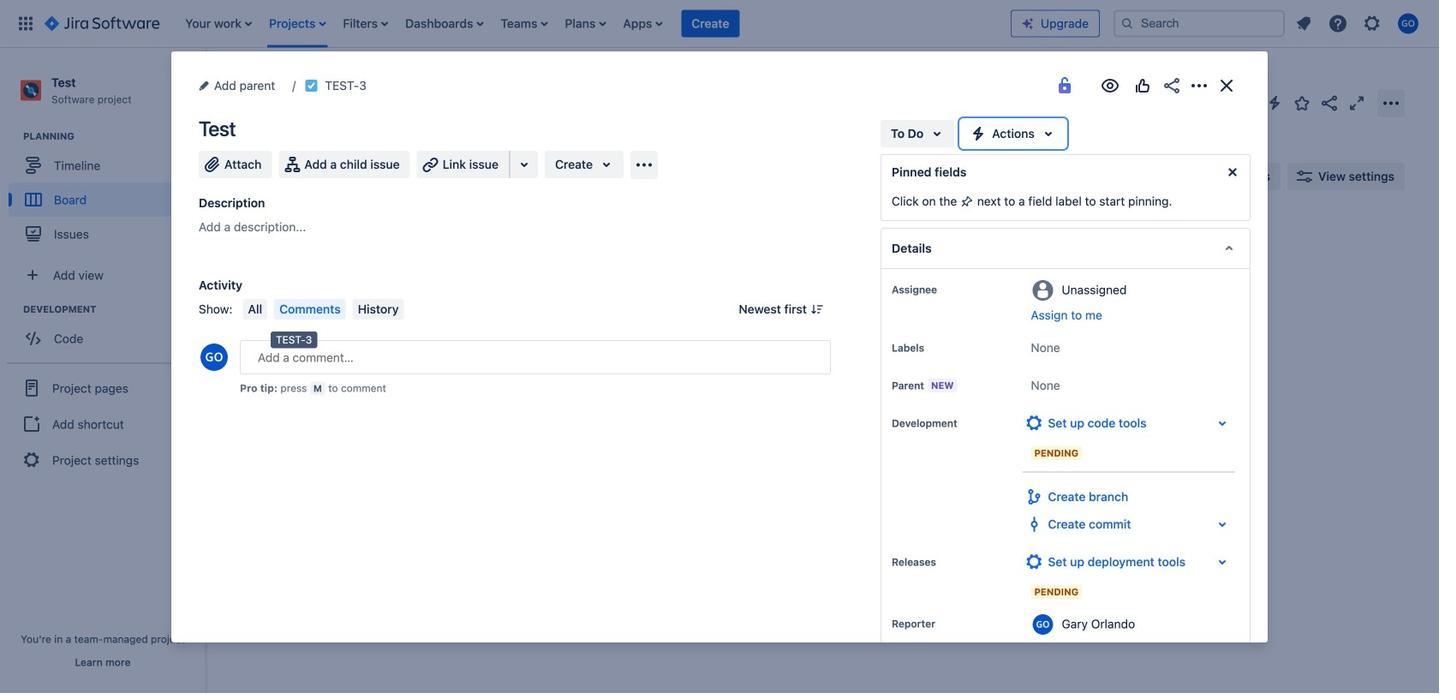 Task type: describe. For each thing, give the bounding box(es) containing it.
star test board image
[[1292, 93, 1313, 114]]

8 list item from the left
[[682, 0, 740, 48]]

7 list item from the left
[[618, 0, 668, 48]]

1 list item from the left
[[180, 0, 257, 48]]

2 list item from the left
[[264, 0, 331, 48]]

sidebar element
[[0, 48, 206, 693]]

primary element
[[10, 0, 1011, 48]]

open create commit dropdown image
[[1213, 514, 1233, 535]]

search image
[[1121, 17, 1135, 30]]

add app image
[[634, 155, 655, 175]]

1 vertical spatial task image
[[255, 310, 268, 324]]

watch options: you are not watching this issue, 0 people watching image
[[1100, 75, 1121, 96]]

1 horizontal spatial list
[[1289, 8, 1430, 39]]

0 horizontal spatial list
[[177, 0, 1011, 48]]

enter full screen image
[[1347, 93, 1368, 114]]

1 vertical spatial group
[[9, 303, 205, 361]]

details element
[[881, 228, 1251, 269]]

link web pages and more image
[[514, 154, 535, 175]]

reporter pin to top. only you can see pinned fields. image
[[939, 617, 953, 631]]

actions image
[[1190, 75, 1210, 96]]

vote options: no one has voted for this issue yet. image
[[1133, 75, 1154, 96]]



Task type: locate. For each thing, give the bounding box(es) containing it.
6 list item from the left
[[560, 0, 611, 48]]

1 vertical spatial heading
[[23, 303, 205, 316]]

heading for group to the middle
[[23, 303, 205, 316]]

tooltip
[[271, 332, 317, 348]]

add people image
[[422, 166, 442, 187]]

task image
[[305, 79, 318, 93], [255, 310, 268, 324]]

3 list item from the left
[[338, 0, 393, 48]]

assignee pin to top. only you can see pinned fields. image
[[941, 283, 955, 297]]

create column image
[[968, 225, 989, 245]]

4 list item from the left
[[400, 0, 489, 48]]

1 heading from the top
[[23, 130, 205, 143]]

banner
[[0, 0, 1440, 48]]

hide message image
[[1223, 162, 1244, 183]]

2 vertical spatial group
[[7, 363, 199, 484]]

list item
[[180, 0, 257, 48], [264, 0, 331, 48], [338, 0, 393, 48], [400, 0, 489, 48], [496, 0, 553, 48], [560, 0, 611, 48], [618, 0, 668, 48], [682, 0, 740, 48]]

more information about gary orlando image
[[1033, 615, 1054, 635]]

close image
[[1217, 75, 1238, 96]]

0 vertical spatial group
[[9, 130, 205, 256]]

2 heading from the top
[[23, 303, 205, 316]]

menu bar
[[239, 299, 408, 320]]

0 vertical spatial heading
[[23, 130, 205, 143]]

Search field
[[1114, 10, 1286, 37]]

heading
[[23, 130, 205, 143], [23, 303, 205, 316]]

providers dropdown image
[[1213, 552, 1233, 573]]

0 horizontal spatial task image
[[255, 310, 268, 324]]

labels pin to top. only you can see pinned fields. image
[[928, 341, 942, 355]]

group
[[9, 130, 205, 256], [9, 303, 205, 361], [7, 363, 199, 484]]

list
[[177, 0, 1011, 48], [1289, 8, 1430, 39]]

finish tool setup icon image
[[1025, 552, 1045, 573]]

Search this board text field
[[242, 161, 321, 192]]

dialog
[[171, 51, 1268, 693]]

jira software image
[[45, 13, 160, 34], [45, 13, 160, 34]]

1 horizontal spatial task image
[[305, 79, 318, 93]]

5 list item from the left
[[496, 0, 553, 48]]

heading for topmost group
[[23, 130, 205, 143]]

Add a comment… field
[[240, 340, 831, 375]]

copy link to issue image
[[363, 78, 377, 92]]

0 vertical spatial task image
[[305, 79, 318, 93]]

None search field
[[1114, 10, 1286, 37]]



Task type: vqa. For each thing, say whether or not it's contained in the screenshot.
bottommost group
yes



